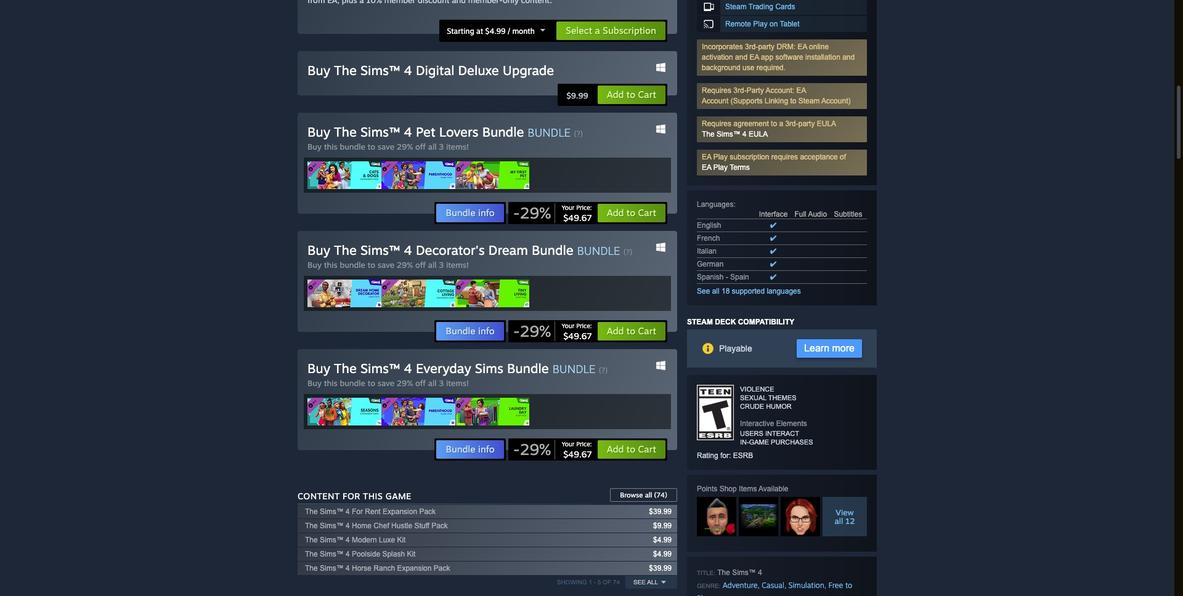 Task type: locate. For each thing, give the bounding box(es) containing it.
3 add to cart link from the top
[[597, 322, 666, 341]]

drm:
[[777, 43, 796, 51]]

expansion down splash
[[397, 565, 432, 573]]

and up use
[[735, 53, 748, 62]]

1 vertical spatial bundle
[[577, 244, 620, 258]]

off for decorator's
[[415, 260, 426, 270]]

1 horizontal spatial party
[[799, 120, 815, 128]]

your for buy the sims™ 4 decorator's dream bundle
[[562, 322, 575, 330]]

2 vertical spatial your price: $49.67
[[562, 441, 592, 460]]

$9.99
[[567, 91, 588, 100], [653, 522, 672, 531]]

kit
[[397, 536, 406, 545], [407, 550, 416, 559]]

4 inside the title: the sims™ 4 genre:
[[758, 569, 762, 578]]

pack right "ranch"
[[434, 565, 450, 573]]

1 vertical spatial items!
[[446, 260, 469, 270]]

add for buy the sims™ 4 decorator's dream bundle
[[607, 325, 624, 337]]

1 vertical spatial game
[[386, 491, 412, 502]]

violence
[[740, 386, 775, 393]]

see for see all 18 supported languages
[[697, 287, 710, 296]]

3 save from the top
[[378, 378, 395, 388]]

modern
[[352, 536, 377, 545]]

1 horizontal spatial ,
[[785, 582, 787, 590]]

1 vertical spatial a
[[779, 120, 783, 128]]

2 bundle from the top
[[340, 260, 365, 270]]

ranch
[[374, 565, 395, 573]]

3 , from the left
[[825, 582, 827, 590]]

1 off from the top
[[415, 142, 426, 152]]

add for buy the sims™ 4 pet lovers bundle
[[607, 207, 624, 219]]

your price: $49.67
[[562, 204, 592, 223], [562, 322, 592, 341], [562, 441, 592, 460]]

4 down the sims™ 4 modern luxe kit at the left bottom
[[346, 550, 350, 559]]

1 your price: $49.67 from the top
[[562, 204, 592, 223]]

(?) inside buy the sims™ 4 decorator's dream bundle bundle (?)
[[624, 248, 633, 257]]

info for dream
[[478, 325, 495, 337]]

3 3 from the top
[[439, 378, 444, 388]]

0 horizontal spatial ,
[[758, 582, 760, 590]]

3rd- inside incorporates 3rd-party drm: ea online activation and ea app software installation and background use required.
[[745, 43, 758, 51]]

all left the 18
[[712, 287, 720, 296]]

0 vertical spatial your price: $49.67
[[562, 204, 592, 223]]

2 vertical spatial bundle
[[340, 378, 365, 388]]

2 vertical spatial off
[[415, 378, 426, 388]]

1 vertical spatial eula
[[749, 130, 768, 139]]

✔ for english
[[770, 221, 777, 230]]

1 add to cart from the top
[[607, 89, 656, 100]]

1 horizontal spatial and
[[843, 53, 855, 62]]

4 add to cart link from the top
[[597, 440, 666, 460]]

crude
[[740, 403, 764, 411]]

2 vertical spatial your
[[562, 441, 575, 448]]

see left all
[[634, 579, 646, 586]]

see down spanish
[[697, 287, 710, 296]]

2 horizontal spatial (?)
[[624, 248, 633, 257]]

1 horizontal spatial of
[[840, 153, 846, 161]]

3 down buy the sims™ 4 pet lovers bundle bundle (?)
[[439, 142, 444, 152]]

deck
[[715, 318, 736, 327]]

2 vertical spatial bundle info link
[[436, 440, 505, 460]]

2 cart from the top
[[638, 207, 656, 219]]

3rd- for party
[[734, 86, 747, 95]]

price: for buy the sims™ 4 decorator's dream bundle
[[576, 322, 592, 330]]

deluxe
[[458, 62, 499, 78]]

and right installation on the top right of the page
[[843, 53, 855, 62]]

3 info from the top
[[478, 444, 495, 456]]

add to cart link for buy the sims™ 4 everyday sims bundle
[[597, 440, 666, 460]]

0 vertical spatial game
[[749, 439, 769, 446]]

1 vertical spatial off
[[415, 260, 426, 270]]

0 horizontal spatial see
[[634, 579, 646, 586]]

add to cart for buy the sims™ 4 everyday sims bundle
[[607, 444, 656, 456]]

1 horizontal spatial eula
[[817, 120, 837, 128]]

3rd- for party
[[745, 43, 758, 51]]

bundle info link
[[436, 203, 505, 223], [436, 322, 505, 341], [436, 440, 505, 460]]

steam up "remote"
[[725, 2, 747, 11]]

add to cart link for buy the sims™ 4 pet lovers bundle
[[597, 203, 666, 223]]

1 vertical spatial requires
[[702, 120, 732, 128]]

expansion
[[383, 508, 417, 517], [397, 565, 432, 573]]

$4.99 for the sims™ 4 poolside splash kit
[[653, 550, 672, 559]]

party up the acceptance
[[799, 120, 815, 128]]

remote play on tablet
[[725, 20, 800, 28]]

price: for buy the sims™ 4 pet lovers bundle
[[576, 204, 592, 211]]

2 horizontal spatial steam
[[799, 97, 820, 105]]

items! down buy the sims™ 4 everyday sims bundle bundle (?)
[[446, 378, 469, 388]]

3rd- up use
[[745, 43, 758, 51]]

1 horizontal spatial game
[[749, 439, 769, 446]]

2 $49.67 from the top
[[563, 331, 592, 341]]

1 vertical spatial buy this bundle to save 29% off all 3 items!
[[308, 260, 469, 270]]

steam left deck
[[687, 318, 713, 327]]

6 buy from the top
[[308, 361, 330, 377]]

for left this
[[343, 491, 360, 502]]

requires
[[702, 86, 732, 95], [702, 120, 732, 128]]

off down the everyday
[[415, 378, 426, 388]]

1 horizontal spatial see
[[697, 287, 710, 296]]

1 $49.67 from the top
[[563, 213, 592, 223]]

requires up account (supports
[[702, 86, 732, 95]]

2 vertical spatial 3
[[439, 378, 444, 388]]

subscription
[[730, 153, 769, 161]]

kit for the sims™ 4 modern luxe kit
[[397, 536, 406, 545]]

1 horizontal spatial (?)
[[599, 366, 608, 375]]

to inside requires agreement to a 3rd-party eula the sims™ 4 eula
[[771, 120, 777, 128]]

buy this bundle to save 29% off all 3 items!
[[308, 142, 469, 152], [308, 260, 469, 270], [308, 378, 469, 388]]

3 $49.67 from the top
[[563, 449, 592, 460]]

party inside incorporates 3rd-party drm: ea online activation and ea app software installation and background use required.
[[758, 43, 775, 51]]

purchases
[[771, 439, 813, 446]]

1 info from the top
[[478, 207, 495, 219]]

requires inside requires agreement to a 3rd-party eula the sims™ 4 eula
[[702, 120, 732, 128]]

4 down content for this game
[[346, 508, 350, 517]]

price:
[[576, 204, 592, 211], [576, 322, 592, 330], [576, 441, 592, 448]]

$49.67 for buy the sims™ 4 decorator's dream bundle
[[563, 331, 592, 341]]

✔ for german
[[770, 260, 777, 269]]

free
[[829, 581, 843, 590]]

eula down agreement
[[749, 130, 768, 139]]

3
[[439, 142, 444, 152], [439, 260, 444, 270], [439, 378, 444, 388]]

1 add from the top
[[607, 89, 624, 100]]

eula down account)
[[817, 120, 837, 128]]

of right 5
[[603, 579, 611, 586]]

2 buy this bundle to save 29% off all 3 items! from the top
[[308, 260, 469, 270]]

5 buy from the top
[[308, 260, 322, 270]]

the sims™ 4 eula link
[[702, 130, 768, 139]]

trading
[[749, 2, 774, 11]]

3rd- down linking
[[786, 120, 799, 128]]

1 bundle info link from the top
[[436, 203, 505, 223]]

1 vertical spatial 3
[[439, 260, 444, 270]]

bundle for buy the sims™ 4 pet lovers bundle
[[340, 142, 365, 152]]

learn
[[804, 343, 830, 354]]

1 vertical spatial kit
[[407, 550, 416, 559]]

items!
[[446, 142, 469, 152], [446, 260, 469, 270], [446, 378, 469, 388]]

2 vertical spatial $49.67
[[563, 449, 592, 460]]

ea up use
[[750, 53, 759, 62]]

0 horizontal spatial of
[[603, 579, 611, 586]]

74
[[613, 579, 620, 586]]

2 vertical spatial $4.99
[[653, 550, 672, 559]]

1 price: from the top
[[576, 204, 592, 211]]

$49.67 for buy the sims™ 4 pet lovers bundle
[[563, 213, 592, 223]]

3 down decorator's
[[439, 260, 444, 270]]

free to play
[[697, 581, 853, 597]]

3 add to cart from the top
[[607, 325, 656, 337]]

0 vertical spatial requires
[[702, 86, 732, 95]]

-
[[513, 203, 520, 223], [726, 273, 728, 282], [513, 322, 520, 341], [513, 440, 520, 459], [594, 579, 596, 586]]

steam trading cards link
[[697, 0, 867, 15]]

2 vertical spatial price:
[[576, 441, 592, 448]]

party inside requires agreement to a 3rd-party eula the sims™ 4 eula
[[799, 120, 815, 128]]

cart
[[638, 89, 656, 100], [638, 207, 656, 219], [638, 325, 656, 337], [638, 444, 656, 456]]

a
[[595, 25, 600, 36], [779, 120, 783, 128]]

bundle inside buy the sims™ 4 pet lovers bundle bundle (?)
[[528, 126, 571, 139]]

0 vertical spatial buy this bundle to save 29% off all 3 items!
[[308, 142, 469, 152]]

3rd- up account (supports
[[734, 86, 747, 95]]

see for see all
[[634, 579, 646, 586]]

0 vertical spatial -29%
[[513, 203, 551, 223]]

2 bundle info link from the top
[[436, 322, 505, 341]]

buy this bundle to save 29% off all 3 items! for decorator's
[[308, 260, 469, 270]]

add to cart link for buy the sims™ 4 decorator's dream bundle
[[597, 322, 666, 341]]

game right this
[[386, 491, 412, 502]]

1 items! from the top
[[446, 142, 469, 152]]

1 horizontal spatial $9.99
[[653, 522, 672, 531]]

sims
[[475, 361, 504, 377]]

3rd-
[[745, 43, 758, 51], [734, 86, 747, 95], [786, 120, 799, 128]]

requires up the sims™ 4 eula link
[[702, 120, 732, 128]]

1 vertical spatial expansion
[[397, 565, 432, 573]]

ea left terms
[[702, 163, 712, 172]]

1 horizontal spatial kit
[[407, 550, 416, 559]]

add to cart
[[607, 89, 656, 100], [607, 207, 656, 219], [607, 325, 656, 337], [607, 444, 656, 456]]

2 vertical spatial buy this bundle to save 29% off all 3 items!
[[308, 378, 469, 388]]

0 vertical spatial off
[[415, 142, 426, 152]]

2 and from the left
[[843, 53, 855, 62]]

5 ✔ from the top
[[770, 273, 777, 282]]

2 add from the top
[[607, 207, 624, 219]]

1 vertical spatial $4.99
[[653, 536, 672, 545]]

for
[[343, 491, 360, 502], [352, 508, 363, 517]]

2 vertical spatial pack
[[434, 565, 450, 573]]

pack right stuff
[[432, 522, 448, 531]]

2 vertical spatial (?)
[[599, 366, 608, 375]]

$39.99 down (74)
[[649, 508, 672, 517]]

for up home
[[352, 508, 363, 517]]

0 vertical spatial your
[[562, 204, 575, 211]]

account (supports
[[702, 97, 763, 105]]

3 cart from the top
[[638, 325, 656, 337]]

play down genre:
[[697, 594, 711, 597]]

bundle info link for sims
[[436, 440, 505, 460]]

3 ✔ from the top
[[770, 247, 777, 256]]

1 vertical spatial steam
[[799, 97, 820, 105]]

2 vertical spatial items!
[[446, 378, 469, 388]]

3 for pet
[[439, 142, 444, 152]]

2 -29% from the top
[[513, 322, 551, 341]]

3 -29% from the top
[[513, 440, 551, 459]]

0 vertical spatial $9.99
[[567, 91, 588, 100]]

✔
[[770, 221, 777, 230], [770, 234, 777, 243], [770, 247, 777, 256], [770, 260, 777, 269], [770, 273, 777, 282]]

1 vertical spatial price:
[[576, 322, 592, 330]]

0 vertical spatial price:
[[576, 204, 592, 211]]

1 , from the left
[[758, 582, 760, 590]]

2 off from the top
[[415, 260, 426, 270]]

$39.99 for the sims™ 4 horse ranch expansion pack
[[649, 565, 672, 573]]

steam inside requires 3rd-party account: ea account (supports linking to steam account)
[[799, 97, 820, 105]]

cards
[[776, 2, 795, 11]]

3 bundle info link from the top
[[436, 440, 505, 460]]

$39.99 for the sims™ 4 for rent expansion pack
[[649, 508, 672, 517]]

4 down agreement
[[743, 130, 747, 139]]

save for decorator's
[[378, 260, 395, 270]]

1 vertical spatial $9.99
[[653, 522, 672, 531]]

0 vertical spatial 3rd-
[[745, 43, 758, 51]]

off down decorator's
[[415, 260, 426, 270]]

2 your price: $49.67 from the top
[[562, 322, 592, 341]]

learn more
[[804, 343, 855, 354]]

french
[[697, 234, 720, 243]]

stuff
[[414, 522, 430, 531]]

eula
[[817, 120, 837, 128], [749, 130, 768, 139]]

12
[[846, 517, 855, 526]]

play up ea play terms link
[[714, 153, 728, 161]]

of inside ea play subscription requires acceptance of ea play terms
[[840, 153, 846, 161]]

playable
[[719, 344, 752, 354]]

2 add to cart from the top
[[607, 207, 656, 219]]

4 inside requires agreement to a 3rd-party eula the sims™ 4 eula
[[743, 130, 747, 139]]

0 vertical spatial bundle
[[340, 142, 365, 152]]

steam down account: ea
[[799, 97, 820, 105]]

all left (74)
[[645, 491, 652, 500]]

2 , from the left
[[785, 582, 787, 590]]

(?) inside buy the sims™ 4 pet lovers bundle bundle (?)
[[574, 129, 583, 139]]

3 buy this bundle to save 29% off all 3 items! from the top
[[308, 378, 469, 388]]

play inside free to play
[[697, 594, 711, 597]]

3 add from the top
[[607, 325, 624, 337]]

1 vertical spatial info
[[478, 325, 495, 337]]

3 down the everyday
[[439, 378, 444, 388]]

agreement
[[734, 120, 769, 128]]

requires inside requires 3rd-party account: ea account (supports linking to steam account)
[[702, 86, 732, 95]]

2 horizontal spatial ,
[[825, 582, 827, 590]]

see all 18 supported languages link
[[697, 287, 801, 296]]

kit right splash
[[407, 550, 416, 559]]

a down linking
[[779, 120, 783, 128]]

2 vertical spatial bundle
[[553, 362, 596, 376]]

2 3 from the top
[[439, 260, 444, 270]]

1 horizontal spatial steam
[[725, 2, 747, 11]]

2 ✔ from the top
[[770, 234, 777, 243]]

4 buy from the top
[[308, 242, 330, 258]]

1 vertical spatial bundle info
[[446, 325, 495, 337]]

4 up casual link
[[758, 569, 762, 578]]

use
[[743, 63, 755, 72]]

2 bundle info from the top
[[446, 325, 495, 337]]

1 vertical spatial bundle info link
[[436, 322, 505, 341]]

3rd- inside requires agreement to a 3rd-party eula the sims™ 4 eula
[[786, 120, 799, 128]]

$39.99 up all
[[649, 565, 672, 573]]

4 left the "pet"
[[404, 124, 412, 140]]

items! down lovers at left
[[446, 142, 469, 152]]

interface
[[759, 210, 788, 219]]

0 vertical spatial bundle info
[[446, 207, 495, 219]]

the sims™ 4 for rent expansion pack
[[305, 508, 436, 517]]

1 horizontal spatial a
[[779, 120, 783, 128]]

1 -29% from the top
[[513, 203, 551, 223]]

1 vertical spatial -29%
[[513, 322, 551, 341]]

game down users
[[749, 439, 769, 446]]

steam deck compatibility
[[687, 318, 795, 327]]

:tsflirtydonlothario: image
[[697, 497, 737, 537]]

2 this from the top
[[324, 260, 338, 270]]

view all 12
[[835, 508, 855, 526]]

2 vertical spatial steam
[[687, 318, 713, 327]]

1 vertical spatial 3rd-
[[734, 86, 747, 95]]

italian
[[697, 247, 717, 256]]

linking
[[765, 97, 788, 105]]

3 off from the top
[[415, 378, 426, 388]]

0 vertical spatial (?)
[[574, 129, 583, 139]]

0 vertical spatial for
[[343, 491, 360, 502]]

0 vertical spatial bundle
[[528, 126, 571, 139]]

4 ✔ from the top
[[770, 260, 777, 269]]

3rd- inside requires 3rd-party account: ea account (supports linking to steam account)
[[734, 86, 747, 95]]

1 bundle info from the top
[[446, 207, 495, 219]]

pack for the sims™ 4 for rent expansion pack
[[419, 508, 436, 517]]

2 your from the top
[[562, 322, 575, 330]]

1 save from the top
[[378, 142, 395, 152]]

kit down hustle
[[397, 536, 406, 545]]

0 vertical spatial 3
[[439, 142, 444, 152]]

2 price: from the top
[[576, 322, 592, 330]]

game
[[749, 439, 769, 446], [386, 491, 412, 502]]

requires for requires 3rd-party account: ea account (supports linking to steam account)
[[702, 86, 732, 95]]

2 $39.99 from the top
[[649, 565, 672, 573]]

1 requires from the top
[[702, 86, 732, 95]]

2 info from the top
[[478, 325, 495, 337]]

buy the sims™ 4 decorator's dream bundle bundle (?)
[[308, 242, 633, 258]]

2 items! from the top
[[446, 260, 469, 270]]

1 vertical spatial save
[[378, 260, 395, 270]]

0 vertical spatial a
[[595, 25, 600, 36]]

software
[[776, 53, 804, 62]]

0 horizontal spatial kit
[[397, 536, 406, 545]]

0 vertical spatial steam
[[725, 2, 747, 11]]

content for this game
[[298, 491, 412, 502]]

0 vertical spatial this
[[324, 142, 338, 152]]

expansion up hustle
[[383, 508, 417, 517]]

1 this from the top
[[324, 142, 338, 152]]

(?) inside buy the sims™ 4 everyday sims bundle bundle (?)
[[599, 366, 608, 375]]

2 vertical spatial 3rd-
[[786, 120, 799, 128]]

info for sims
[[478, 444, 495, 456]]

1 vertical spatial bundle
[[340, 260, 365, 270]]

3 bundle from the top
[[340, 378, 365, 388]]

starting
[[447, 27, 474, 36]]

7 buy from the top
[[308, 378, 322, 388]]

steam inside steam trading cards link
[[725, 2, 747, 11]]

subscription
[[603, 25, 656, 36]]

humor
[[766, 403, 792, 411]]

0 vertical spatial info
[[478, 207, 495, 219]]

the sims™ 4 poolside splash kit
[[305, 550, 416, 559]]

all left 12
[[835, 517, 843, 526]]

1 $39.99 from the top
[[649, 508, 672, 517]]

0 vertical spatial items!
[[446, 142, 469, 152]]

play
[[753, 20, 768, 28], [714, 153, 728, 161], [714, 163, 728, 172], [697, 594, 711, 597]]

ea play subscription requires acceptance of ea play terms
[[702, 153, 846, 172]]

- for buy the sims™ 4 decorator's dream bundle
[[513, 322, 520, 341]]

party up app
[[758, 43, 775, 51]]

2 vertical spatial bundle info
[[446, 444, 495, 456]]

items! for decorator's
[[446, 260, 469, 270]]

home
[[352, 522, 372, 531]]

bundle inside buy the sims™ 4 decorator's dream bundle bundle (?)
[[577, 244, 620, 258]]

steam trading cards
[[725, 2, 795, 11]]

of right the acceptance
[[840, 153, 846, 161]]

0 vertical spatial pack
[[419, 508, 436, 517]]

ea right drm:
[[798, 43, 807, 51]]

bundle inside buy the sims™ 4 everyday sims bundle bundle (?)
[[553, 362, 596, 376]]

1 your from the top
[[562, 204, 575, 211]]

0 vertical spatial eula
[[817, 120, 837, 128]]

2 vertical spatial this
[[324, 378, 338, 388]]

2 add to cart link from the top
[[597, 203, 666, 223]]

3 your price: $49.67 from the top
[[562, 441, 592, 460]]

3 this from the top
[[324, 378, 338, 388]]

3 items! from the top
[[446, 378, 469, 388]]

bundle info link for lovers
[[436, 203, 505, 223]]

casual link
[[762, 581, 785, 590]]

bundle info link for dream
[[436, 322, 505, 341]]

to inside free to play
[[846, 581, 853, 590]]

see
[[697, 287, 710, 296], [634, 579, 646, 586]]

1 ✔ from the top
[[770, 221, 777, 230]]

1 vertical spatial $49.67
[[563, 331, 592, 341]]

3 for everyday
[[439, 378, 444, 388]]

0 vertical spatial see
[[697, 287, 710, 296]]

4 add to cart from the top
[[607, 444, 656, 456]]

kit for the sims™ 4 poolside splash kit
[[407, 550, 416, 559]]

1 buy this bundle to save 29% off all 3 items! from the top
[[308, 142, 469, 152]]

steam for steam deck compatibility
[[687, 318, 713, 327]]

1 vertical spatial your price: $49.67
[[562, 322, 592, 341]]

ea play terms link
[[702, 163, 750, 172]]

account: ea
[[766, 86, 806, 95]]

play left on
[[753, 20, 768, 28]]

2 requires from the top
[[702, 120, 732, 128]]

3 your from the top
[[562, 441, 575, 448]]

off down the "pet"
[[415, 142, 426, 152]]

4 cart from the top
[[638, 444, 656, 456]]

party
[[758, 43, 775, 51], [799, 120, 815, 128]]

1 vertical spatial party
[[799, 120, 815, 128]]

ea
[[798, 43, 807, 51], [750, 53, 759, 62], [702, 153, 712, 161], [702, 163, 712, 172]]

activation
[[702, 53, 733, 62]]

1 3 from the top
[[439, 142, 444, 152]]

0 horizontal spatial (?)
[[574, 129, 583, 139]]

4 add from the top
[[607, 444, 624, 456]]

bundle for buy the sims™ 4 decorator's dream bundle
[[340, 260, 365, 270]]

the sims™ 4 home chef hustle stuff pack
[[305, 522, 448, 531]]

buy
[[308, 62, 330, 78], [308, 124, 330, 140], [308, 142, 322, 152], [308, 242, 330, 258], [308, 260, 322, 270], [308, 361, 330, 377], [308, 378, 322, 388]]

0 vertical spatial save
[[378, 142, 395, 152]]

items! down decorator's
[[446, 260, 469, 270]]

0 horizontal spatial $9.99
[[567, 91, 588, 100]]

1 bundle from the top
[[340, 142, 365, 152]]

1 vertical spatial see
[[634, 579, 646, 586]]

0 horizontal spatial and
[[735, 53, 748, 62]]

digital
[[416, 62, 455, 78]]

0 horizontal spatial party
[[758, 43, 775, 51]]

full audio
[[795, 210, 827, 219]]

2 save from the top
[[378, 260, 395, 270]]

a right select
[[595, 25, 600, 36]]

3 price: from the top
[[576, 441, 592, 448]]

pack up stuff
[[419, 508, 436, 517]]

2 vertical spatial -29%
[[513, 440, 551, 459]]

3 bundle info from the top
[[446, 444, 495, 456]]



Task type: describe. For each thing, give the bounding box(es) containing it.
-29% for buy the sims™ 4 pet lovers bundle
[[513, 203, 551, 223]]

play left terms
[[714, 163, 728, 172]]

2 buy from the top
[[308, 124, 330, 140]]

elements
[[776, 420, 807, 428]]

save for pet
[[378, 142, 395, 152]]

off for pet
[[415, 142, 426, 152]]

themes
[[769, 394, 797, 402]]

content
[[298, 491, 340, 502]]

spanish
[[697, 273, 724, 282]]

18
[[722, 287, 730, 296]]

spain
[[730, 273, 749, 282]]

for:
[[721, 452, 731, 460]]

audio
[[808, 210, 827, 219]]

everyday
[[416, 361, 471, 377]]

rent
[[365, 508, 381, 517]]

chef
[[374, 522, 389, 531]]

starting at $4.99 / month
[[447, 27, 535, 36]]

languages
[[697, 200, 734, 209]]

3 for decorator's
[[439, 260, 444, 270]]

at
[[476, 27, 483, 36]]

this for buy the sims™ 4 decorator's dream bundle
[[324, 260, 338, 270]]

off for everyday
[[415, 378, 426, 388]]

1 add to cart link from the top
[[597, 85, 666, 105]]

-29% for buy the sims™ 4 decorator's dream bundle
[[513, 322, 551, 341]]

0 horizontal spatial a
[[595, 25, 600, 36]]

sims™ inside the title: the sims™ 4 genre:
[[732, 569, 756, 578]]

the inside requires agreement to a 3rd-party eula the sims™ 4 eula
[[702, 130, 715, 139]]

adventure link
[[723, 581, 758, 590]]

0 horizontal spatial eula
[[749, 130, 768, 139]]

✔ for italian
[[770, 247, 777, 256]]

1
[[589, 579, 592, 586]]

month
[[512, 27, 535, 36]]

rating for: esrb
[[697, 452, 753, 460]]

pack for the sims™ 4 horse ranch expansion pack
[[434, 565, 450, 573]]

(?) for buy the sims™ 4 pet lovers bundle
[[574, 129, 583, 139]]

online
[[809, 43, 829, 51]]

more
[[832, 343, 855, 354]]

horse
[[352, 565, 372, 573]]

the sims™ 4 modern luxe kit
[[305, 536, 406, 545]]

this
[[363, 491, 383, 502]]

tablet
[[780, 20, 800, 28]]

view
[[836, 508, 854, 518]]

see all 18 supported languages
[[697, 287, 801, 296]]

info for lovers
[[478, 207, 495, 219]]

add to cart for buy the sims™ 4 pet lovers bundle
[[607, 207, 656, 219]]

app
[[761, 53, 774, 62]]

1 vertical spatial of
[[603, 579, 611, 586]]

theme i image
[[739, 497, 778, 530]]

adventure , casual , simulation ,
[[723, 581, 829, 590]]

cart for buy the sims™ 4 pet lovers bundle
[[638, 207, 656, 219]]

4 left horse
[[346, 565, 350, 573]]

items! for pet
[[446, 142, 469, 152]]

(?) for buy the sims™ 4 everyday sims bundle
[[599, 366, 608, 375]]

supported
[[732, 287, 765, 296]]

your for buy the sims™ 4 pet lovers bundle
[[562, 204, 575, 211]]

requires agreement to a 3rd-party eula the sims™ 4 eula
[[702, 120, 837, 139]]

-29% for buy the sims™ 4 everyday sims bundle
[[513, 440, 551, 459]]

5
[[598, 579, 601, 586]]

✔ for spanish - spain
[[770, 273, 777, 282]]

steam for steam trading cards
[[725, 2, 747, 11]]

bundle info for lovers
[[446, 207, 495, 219]]

languages
[[767, 287, 801, 296]]

terms
[[730, 163, 750, 172]]

select a subscription link
[[556, 21, 666, 41]]

- for buy the sims™ 4 everyday sims bundle
[[513, 440, 520, 459]]

3 buy from the top
[[308, 142, 322, 152]]

points shop items available
[[697, 485, 789, 494]]

the inside the title: the sims™ 4 genre:
[[718, 569, 730, 578]]

lovers
[[439, 124, 479, 140]]

:
[[734, 200, 736, 209]]

items! for everyday
[[446, 378, 469, 388]]

this for buy the sims™ 4 everyday sims bundle
[[324, 378, 338, 388]]

bundle info for dream
[[446, 325, 495, 337]]

:tsangryelizapancakes: image
[[781, 497, 820, 537]]

all down the "pet"
[[428, 142, 437, 152]]

cart for buy the sims™ 4 decorator's dream bundle
[[638, 325, 656, 337]]

languages :
[[697, 200, 736, 209]]

the sims™ 4 horse ranch expansion pack
[[305, 565, 450, 573]]

party
[[747, 86, 764, 95]]

4 left modern
[[346, 536, 350, 545]]

game inside interactive elements users interact in-game purchases
[[749, 439, 769, 446]]

your for buy the sims™ 4 everyday sims bundle
[[562, 441, 575, 448]]

save for everyday
[[378, 378, 395, 388]]

hustle
[[391, 522, 412, 531]]

bundle for buy the sims™ 4 decorator's dream bundle
[[577, 244, 620, 258]]

(?) for buy the sims™ 4 decorator's dream bundle
[[624, 248, 633, 257]]

1 cart from the top
[[638, 89, 656, 100]]

all down the everyday
[[428, 378, 437, 388]]

your price: $49.67 for buy the sims™ 4 everyday sims bundle
[[562, 441, 592, 460]]

background
[[702, 63, 741, 72]]

upgrade
[[503, 62, 554, 78]]

casual
[[762, 581, 785, 590]]

0 horizontal spatial game
[[386, 491, 412, 502]]

1 and from the left
[[735, 53, 748, 62]]

bundle for buy the sims™ 4 pet lovers bundle
[[528, 126, 571, 139]]

sims™ inside requires agreement to a 3rd-party eula the sims™ 4 eula
[[717, 130, 741, 139]]

✔ for french
[[770, 234, 777, 243]]

requires 3rd-party account: ea account (supports linking to steam account)
[[702, 86, 851, 105]]

learn more link
[[797, 340, 862, 358]]

buy the sims™ 4 pet lovers bundle bundle (?)
[[308, 124, 583, 140]]

ea up ea play terms link
[[702, 153, 712, 161]]

0 vertical spatial $4.99
[[485, 27, 506, 36]]

select
[[566, 25, 593, 36]]

acceptance
[[800, 153, 838, 161]]

a inside requires agreement to a 3rd-party eula the sims™ 4 eula
[[779, 120, 783, 128]]

1 vertical spatial pack
[[432, 522, 448, 531]]

to inside requires 3rd-party account: ea account (supports linking to steam account)
[[790, 97, 797, 105]]

spanish - spain
[[697, 273, 749, 282]]

your price: $49.67 for buy the sims™ 4 decorator's dream bundle
[[562, 322, 592, 341]]

1 vertical spatial for
[[352, 508, 363, 517]]

browse
[[620, 491, 643, 500]]

dream
[[489, 242, 528, 258]]

adventure
[[723, 581, 758, 590]]

pet
[[416, 124, 436, 140]]

price: for buy the sims™ 4 everyday sims bundle
[[576, 441, 592, 448]]

available
[[759, 485, 789, 494]]

expansion for rent
[[383, 508, 417, 517]]

simulation link
[[789, 581, 825, 590]]

bundle info for sims
[[446, 444, 495, 456]]

this for buy the sims™ 4 pet lovers bundle
[[324, 142, 338, 152]]

$49.67 for buy the sims™ 4 everyday sims bundle
[[563, 449, 592, 460]]

(74)
[[654, 491, 668, 500]]

bundle for buy the sims™ 4 everyday sims bundle
[[340, 378, 365, 388]]

4 left digital
[[404, 62, 412, 78]]

expansion for ranch
[[397, 565, 432, 573]]

4 left home
[[346, 522, 350, 531]]

4 left decorator's
[[404, 242, 412, 258]]

all
[[647, 579, 658, 586]]

requires for requires agreement to a 3rd-party eula the sims™ 4 eula
[[702, 120, 732, 128]]

cart for buy the sims™ 4 everyday sims bundle
[[638, 444, 656, 456]]

german
[[697, 260, 724, 269]]

points
[[697, 485, 718, 494]]

4 left the everyday
[[404, 361, 412, 377]]

decorator's
[[416, 242, 485, 258]]

remote
[[725, 20, 751, 28]]

1 buy from the top
[[308, 62, 330, 78]]

sexual
[[740, 394, 767, 402]]

all inside "view all 12"
[[835, 517, 843, 526]]

luxe
[[379, 536, 395, 545]]

your price: $49.67 for buy the sims™ 4 pet lovers bundle
[[562, 204, 592, 223]]

see all
[[634, 579, 658, 586]]

buy this bundle to save 29% off all 3 items! for everyday
[[308, 378, 469, 388]]

on
[[770, 20, 778, 28]]

showing 1 - 5 of 74
[[557, 579, 620, 586]]

add to cart for buy the sims™ 4 decorator's dream bundle
[[607, 325, 656, 337]]

buy this bundle to save 29% off all 3 items! for pet
[[308, 142, 469, 152]]

poolside
[[352, 550, 380, 559]]

all down decorator's
[[428, 260, 437, 270]]

remote play on tablet link
[[697, 16, 867, 32]]

- for buy the sims™ 4 pet lovers bundle
[[513, 203, 520, 223]]

title: the sims™ 4 genre:
[[697, 569, 762, 590]]

requires
[[772, 153, 798, 161]]

add for buy the sims™ 4 everyday sims bundle
[[607, 444, 624, 456]]

in-
[[740, 439, 749, 446]]

simulation
[[789, 581, 825, 590]]

$4.99 for the sims™ 4 modern luxe kit
[[653, 536, 672, 545]]

bundle for buy the sims™ 4 everyday sims bundle
[[553, 362, 596, 376]]

account)
[[822, 97, 851, 105]]



Task type: vqa. For each thing, say whether or not it's contained in the screenshot.
Violence Sexual Themes Crude Humor
yes



